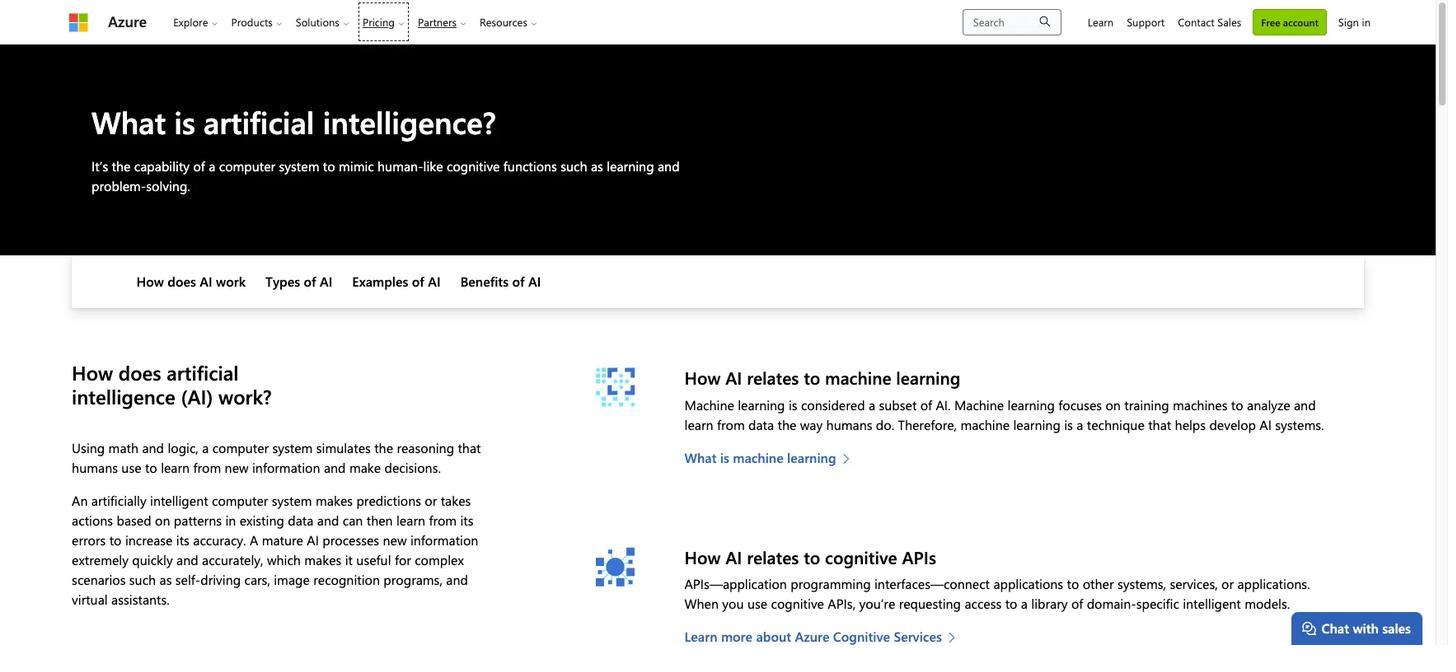 Task type: locate. For each thing, give the bounding box(es) containing it.
1 vertical spatial use
[[747, 595, 767, 612]]

intelligent down services,
[[1183, 595, 1241, 612]]

system inside using math and logic, a computer system simulates the reasoning that humans use to learn from new information and make decisions.
[[272, 439, 313, 457]]

2 vertical spatial computer
[[212, 492, 268, 509]]

0 vertical spatial as
[[591, 158, 603, 175]]

does left (ai)
[[119, 360, 161, 386]]

products
[[231, 15, 273, 29]]

intelligent up patterns
[[150, 492, 208, 509]]

1 vertical spatial does
[[119, 360, 161, 386]]

1 vertical spatial as
[[159, 571, 172, 588]]

1 vertical spatial data
[[288, 512, 313, 529]]

1 vertical spatial on
[[155, 512, 170, 529]]

develop
[[1209, 416, 1256, 433]]

data up what is machine learning
[[748, 416, 774, 433]]

0 horizontal spatial does
[[119, 360, 161, 386]]

makes up can
[[316, 492, 353, 509]]

0 vertical spatial intelligent
[[150, 492, 208, 509]]

new inside the an artificially intelligent computer system makes predictions or takes actions based on patterns in existing data and can then learn from its errors to increase its accuracy. a mature ai processes new information extremely quickly and accurately, which makes it useful for complex scenarios such as self-driving cars, image recognition programs, and virtual assistants.
[[383, 532, 407, 549]]

analyze
[[1247, 396, 1290, 413]]

1 horizontal spatial what
[[685, 449, 717, 466]]

2 horizontal spatial the
[[778, 416, 796, 433]]

0 vertical spatial its
[[460, 512, 474, 529]]

as left self-
[[159, 571, 172, 588]]

how does ai work link
[[136, 273, 246, 290]]

does inside "how does artificial intelligence (ai) work?"
[[119, 360, 161, 386]]

of right capability
[[193, 158, 205, 175]]

mature
[[262, 532, 303, 549]]

solutions button
[[289, 0, 356, 44]]

how inside "how does artificial intelligence (ai) work?"
[[72, 360, 113, 386]]

to left mimic
[[323, 158, 335, 175]]

learn
[[1088, 15, 1114, 29], [685, 628, 717, 645]]

2 relates from the top
[[747, 545, 799, 568]]

1 horizontal spatial such
[[561, 158, 587, 175]]

what for what is machine learning
[[685, 449, 717, 466]]

0 horizontal spatial or
[[425, 492, 437, 509]]

data
[[748, 416, 774, 433], [288, 512, 313, 529]]

relates
[[747, 366, 799, 389], [747, 545, 799, 568]]

like
[[423, 158, 443, 175]]

a inside it's the capability of a computer system to mimic human-like cognitive functions such as learning and problem-solving.
[[209, 158, 215, 175]]

0 horizontal spatial the
[[112, 158, 131, 175]]

2 horizontal spatial learn
[[685, 416, 713, 433]]

0 vertical spatial system
[[279, 158, 319, 175]]

information up existing
[[252, 459, 320, 476]]

use
[[121, 459, 141, 476], [747, 595, 767, 612]]

learn left support
[[1088, 15, 1114, 29]]

0 vertical spatial the
[[112, 158, 131, 175]]

relates inside how ai relates to cognitive apis apis—application programming interfaces—connect applications to other systems, services, or applications. when you use cognitive apis, you're requesting access to a library of domain-specific intelligent models.
[[747, 545, 799, 568]]

the up problem-
[[112, 158, 131, 175]]

how
[[136, 273, 164, 290], [72, 360, 113, 386], [685, 366, 721, 389], [685, 545, 721, 568]]

from up what is machine learning
[[717, 416, 745, 433]]

0 horizontal spatial that
[[458, 439, 481, 457]]

use down math
[[121, 459, 141, 476]]

what
[[92, 101, 166, 142], [685, 449, 717, 466]]

2 horizontal spatial machine
[[960, 416, 1010, 433]]

0 vertical spatial cognitive
[[447, 158, 500, 175]]

new up existing
[[225, 459, 249, 476]]

cognitive inside it's the capability of a computer system to mimic human-like cognitive functions such as learning and problem-solving.
[[447, 158, 500, 175]]

to up programming
[[804, 545, 820, 568]]

learn inside how ai relates to machine learning machine learning is considered a subset of ai. machine learning focuses on training machines to analyze and learn from data the way humans do. therefore, machine learning is a technique that helps develop ai systems.
[[685, 416, 713, 433]]

the left way
[[778, 416, 796, 433]]

1 vertical spatial what
[[685, 449, 717, 466]]

computer inside it's the capability of a computer system to mimic human-like cognitive functions such as learning and problem-solving.
[[219, 158, 275, 175]]

a down applications
[[1021, 595, 1028, 612]]

1 horizontal spatial machine
[[825, 366, 891, 389]]

or left takes
[[425, 492, 437, 509]]

1 horizontal spatial learn
[[396, 512, 425, 529]]

and inside how ai relates to machine learning machine learning is considered a subset of ai. machine learning focuses on training machines to analyze and learn from data the way humans do. therefore, machine learning is a technique that helps develop ai systems.
[[1294, 396, 1316, 413]]

of right the benefits
[[512, 273, 525, 290]]

to up "develop"
[[1231, 396, 1243, 413]]

0 horizontal spatial intelligent
[[150, 492, 208, 509]]

scenarios
[[72, 571, 126, 588]]

a
[[209, 158, 215, 175], [869, 396, 875, 413], [1077, 416, 1083, 433], [202, 439, 209, 457], [1021, 595, 1028, 612]]

ai
[[200, 273, 212, 290], [320, 273, 332, 290], [428, 273, 441, 290], [528, 273, 541, 290], [725, 366, 742, 389], [1260, 416, 1272, 433], [307, 532, 319, 549], [725, 545, 742, 568]]

to inside it's the capability of a computer system to mimic human-like cognitive functions such as learning and problem-solving.
[[323, 158, 335, 175]]

cognitive up learn more about azure cognitive services
[[771, 595, 824, 612]]

its down takes
[[460, 512, 474, 529]]

1 horizontal spatial data
[[748, 416, 774, 433]]

of inside how ai relates to cognitive apis apis—application programming interfaces—connect applications to other systems, services, or applications. when you use cognitive apis, you're requesting access to a library of domain-specific intelligent models.
[[1071, 595, 1083, 612]]

1 horizontal spatial information
[[410, 532, 478, 549]]

partners button
[[411, 0, 473, 44]]

1 vertical spatial in
[[225, 512, 236, 529]]

to up artificially on the left
[[145, 459, 157, 476]]

such up assistants.
[[129, 571, 156, 588]]

from
[[717, 416, 745, 433], [193, 459, 221, 476], [429, 512, 457, 529]]

computer for of
[[219, 158, 275, 175]]

0 vertical spatial learn
[[685, 416, 713, 433]]

1 horizontal spatial does
[[168, 273, 196, 290]]

on up increase on the left bottom
[[155, 512, 170, 529]]

1 horizontal spatial azure
[[795, 628, 829, 645]]

as inside the an artificially intelligent computer system makes predictions or takes actions based on patterns in existing data and can then learn from its errors to increase its accuracy. a mature ai processes new information extremely quickly and accurately, which makes it useful for complex scenarios such as self-driving cars, image recognition programs, and virtual assistants.
[[159, 571, 172, 588]]

azure left explore on the left top of the page
[[108, 12, 147, 31]]

or right services,
[[1221, 575, 1234, 592]]

learn link
[[1081, 0, 1120, 44]]

system up existing
[[272, 492, 312, 509]]

1 vertical spatial information
[[410, 532, 478, 549]]

humans down considered
[[826, 416, 872, 433]]

makes
[[316, 492, 353, 509], [304, 551, 341, 569]]

a
[[250, 532, 258, 549]]

that down training
[[1148, 416, 1171, 433]]

learn down predictions
[[396, 512, 425, 529]]

learn down when
[[685, 628, 717, 645]]

0 horizontal spatial learn
[[685, 628, 717, 645]]

using math and logic, a computer system simulates the reasoning that humans use to learn from new information and make decisions.
[[72, 439, 481, 476]]

0 vertical spatial in
[[1362, 15, 1371, 29]]

0 vertical spatial humans
[[826, 416, 872, 433]]

computer for logic,
[[212, 439, 269, 457]]

2 vertical spatial cognitive
[[771, 595, 824, 612]]

learn down logic,
[[161, 459, 190, 476]]

1 machine from the left
[[685, 396, 734, 413]]

the inside it's the capability of a computer system to mimic human-like cognitive functions such as learning and problem-solving.
[[112, 158, 131, 175]]

0 vertical spatial such
[[561, 158, 587, 175]]

programming
[[791, 575, 871, 592]]

0 horizontal spatial such
[[129, 571, 156, 588]]

1 horizontal spatial on
[[1106, 396, 1121, 413]]

0 horizontal spatial its
[[176, 532, 189, 549]]

takes
[[441, 492, 471, 509]]

relates up what is machine learning link
[[747, 366, 799, 389]]

what is machine learning link
[[685, 448, 858, 468]]

from down logic,
[[193, 459, 221, 476]]

applications.
[[1237, 575, 1310, 592]]

1 vertical spatial system
[[272, 439, 313, 457]]

0 horizontal spatial in
[[225, 512, 236, 529]]

ai.
[[936, 396, 951, 413]]

0 vertical spatial that
[[1148, 416, 1171, 433]]

its down patterns
[[176, 532, 189, 549]]

1 vertical spatial or
[[1221, 575, 1234, 592]]

a right logic,
[[202, 439, 209, 457]]

based
[[117, 512, 151, 529]]

more
[[721, 628, 752, 645]]

0 horizontal spatial what
[[92, 101, 166, 142]]

0 vertical spatial or
[[425, 492, 437, 509]]

a right capability
[[209, 158, 215, 175]]

the inside how ai relates to machine learning machine learning is considered a subset of ai. machine learning focuses on training machines to analyze and learn from data the way humans do. therefore, machine learning is a technique that helps develop ai systems.
[[778, 416, 796, 433]]

account
[[1283, 15, 1319, 28]]

1 horizontal spatial new
[[383, 532, 407, 549]]

of left ai.
[[920, 396, 932, 413]]

0 horizontal spatial machine
[[685, 396, 734, 413]]

azure right about
[[795, 628, 829, 645]]

2 horizontal spatial cognitive
[[825, 545, 897, 568]]

information up complex
[[410, 532, 478, 549]]

makes left it
[[304, 551, 341, 569]]

humans
[[826, 416, 872, 433], [72, 459, 118, 476]]

math
[[108, 439, 138, 457]]

0 vertical spatial artificial
[[204, 101, 314, 142]]

of
[[193, 158, 205, 175], [304, 273, 316, 290], [412, 273, 424, 290], [512, 273, 525, 290], [920, 396, 932, 413], [1071, 595, 1083, 612]]

1 vertical spatial learn
[[161, 459, 190, 476]]

1 vertical spatial the
[[778, 416, 796, 433]]

1 horizontal spatial from
[[429, 512, 457, 529]]

machines
[[1173, 396, 1228, 413]]

1 vertical spatial new
[[383, 532, 407, 549]]

0 horizontal spatial cognitive
[[447, 158, 500, 175]]

contact
[[1178, 15, 1215, 29]]

to up considered
[[804, 366, 820, 389]]

the up the make
[[374, 439, 393, 457]]

learn up what is machine learning
[[685, 416, 713, 433]]

1 vertical spatial that
[[458, 439, 481, 457]]

1 horizontal spatial humans
[[826, 416, 872, 433]]

humans inside how ai relates to machine learning machine learning is considered a subset of ai. machine learning focuses on training machines to analyze and learn from data the way humans do. therefore, machine learning is a technique that helps develop ai systems.
[[826, 416, 872, 433]]

cognitive up programming
[[825, 545, 897, 568]]

0 horizontal spatial data
[[288, 512, 313, 529]]

that right reasoning
[[458, 439, 481, 457]]

1 horizontal spatial in
[[1362, 15, 1371, 29]]

as right functions
[[591, 158, 603, 175]]

2 vertical spatial machine
[[733, 449, 784, 466]]

1 vertical spatial azure
[[795, 628, 829, 645]]

1 vertical spatial relates
[[747, 545, 799, 568]]

humans inside using math and logic, a computer system simulates the reasoning that humans use to learn from new information and make decisions.
[[72, 459, 118, 476]]

(ai)
[[181, 383, 213, 410]]

does for ai
[[168, 273, 196, 290]]

free account
[[1261, 15, 1319, 28]]

from down takes
[[429, 512, 457, 529]]

computer inside using math and logic, a computer system simulates the reasoning that humans use to learn from new information and make decisions.
[[212, 439, 269, 457]]

explore
[[173, 15, 208, 29]]

1 vertical spatial such
[[129, 571, 156, 588]]

artificial inside "how does artificial intelligence (ai) work?"
[[167, 360, 239, 386]]

to
[[323, 158, 335, 175], [804, 366, 820, 389], [1231, 396, 1243, 413], [145, 459, 157, 476], [109, 532, 122, 549], [804, 545, 820, 568], [1067, 575, 1079, 592], [1005, 595, 1017, 612]]

1 vertical spatial intelligent
[[1183, 595, 1241, 612]]

ai inside how ai relates to cognitive apis apis—application programming interfaces—connect applications to other systems, services, or applications. when you use cognitive apis, you're requesting access to a library of domain-specific intelligent models.
[[725, 545, 742, 568]]

benefits of ai
[[460, 273, 541, 290]]

make
[[349, 459, 381, 476]]

system inside the an artificially intelligent computer system makes predictions or takes actions based on patterns in existing data and can then learn from its errors to increase its accuracy. a mature ai processes new information extremely quickly and accurately, which makes it useful for complex scenarios such as self-driving cars, image recognition programs, and virtual assistants.
[[272, 492, 312, 509]]

sales
[[1382, 620, 1411, 637]]

the inside using math and logic, a computer system simulates the reasoning that humans use to learn from new information and make decisions.
[[374, 439, 393, 457]]

such right functions
[[561, 158, 587, 175]]

computer down what is artificial intelligence?
[[219, 158, 275, 175]]

cognitive right 'like'
[[447, 158, 500, 175]]

how inside how ai relates to cognitive apis apis—application programming interfaces—connect applications to other systems, services, or applications. when you use cognitive apis, you're requesting access to a library of domain-specific intelligent models.
[[685, 545, 721, 568]]

pricing button
[[356, 0, 411, 44]]

1 horizontal spatial use
[[747, 595, 767, 612]]

or inside the an artificially intelligent computer system makes predictions or takes actions based on patterns in existing data and can then learn from its errors to increase its accuracy. a mature ai processes new information extremely quickly and accurately, which makes it useful for complex scenarios such as self-driving cars, image recognition programs, and virtual assistants.
[[425, 492, 437, 509]]

or inside how ai relates to cognitive apis apis—application programming interfaces—connect applications to other systems, services, or applications. when you use cognitive apis, you're requesting access to a library of domain-specific intelligent models.
[[1221, 575, 1234, 592]]

from inside how ai relates to machine learning machine learning is considered a subset of ai. machine learning focuses on training machines to analyze and learn from data the way humans do. therefore, machine learning is a technique that helps develop ai systems.
[[717, 416, 745, 433]]

1 relates from the top
[[747, 366, 799, 389]]

0 horizontal spatial from
[[193, 459, 221, 476]]

1 horizontal spatial that
[[1148, 416, 1171, 433]]

benefits of ai link
[[460, 273, 541, 290]]

system down what is artificial intelligence?
[[279, 158, 319, 175]]

you're
[[859, 595, 895, 612]]

artificially
[[91, 492, 146, 509]]

which
[[267, 551, 301, 569]]

apis
[[902, 545, 936, 568]]

of right examples
[[412, 273, 424, 290]]

how does artificial intelligence (ai) work?
[[72, 360, 272, 410]]

computer down work?
[[212, 439, 269, 457]]

driving
[[200, 571, 241, 588]]

in up accuracy. on the left bottom
[[225, 512, 236, 529]]

and
[[658, 158, 680, 175], [1294, 396, 1316, 413], [142, 439, 164, 457], [324, 459, 346, 476], [317, 512, 339, 529], [176, 551, 198, 569], [446, 571, 468, 588]]

artificial
[[204, 101, 314, 142], [167, 360, 239, 386]]

partners
[[418, 15, 457, 29]]

resources button
[[473, 0, 544, 44]]

does
[[168, 273, 196, 290], [119, 360, 161, 386]]

1 vertical spatial cognitive
[[825, 545, 897, 568]]

2 vertical spatial from
[[429, 512, 457, 529]]

1 horizontal spatial learn
[[1088, 15, 1114, 29]]

system
[[279, 158, 319, 175], [272, 439, 313, 457], [272, 492, 312, 509]]

0 horizontal spatial new
[[225, 459, 249, 476]]

use right you
[[747, 595, 767, 612]]

information
[[252, 459, 320, 476], [410, 532, 478, 549]]

0 vertical spatial from
[[717, 416, 745, 433]]

0 vertical spatial on
[[1106, 396, 1121, 413]]

azure inside primary element
[[108, 12, 147, 31]]

1 vertical spatial artificial
[[167, 360, 239, 386]]

chat with sales button
[[1291, 612, 1422, 645]]

1 vertical spatial humans
[[72, 459, 118, 476]]

0 horizontal spatial learn
[[161, 459, 190, 476]]

2 horizontal spatial from
[[717, 416, 745, 433]]

relates inside how ai relates to machine learning machine learning is considered a subset of ai. machine learning focuses on training machines to analyze and learn from data the way humans do. therefore, machine learning is a technique that helps develop ai systems.
[[747, 366, 799, 389]]

2 machine from the left
[[954, 396, 1004, 413]]

0 horizontal spatial machine
[[733, 449, 784, 466]]

0 vertical spatial makes
[[316, 492, 353, 509]]

0 horizontal spatial information
[[252, 459, 320, 476]]

0 horizontal spatial on
[[155, 512, 170, 529]]

cognitive
[[447, 158, 500, 175], [825, 545, 897, 568], [771, 595, 824, 612]]

that inside how ai relates to machine learning machine learning is considered a subset of ai. machine learning focuses on training machines to analyze and learn from data the way humans do. therefore, machine learning is a technique that helps develop ai systems.
[[1148, 416, 1171, 433]]

use inside using math and logic, a computer system simulates the reasoning that humans use to learn from new information and make decisions.
[[121, 459, 141, 476]]

data up the mature
[[288, 512, 313, 529]]

1 horizontal spatial the
[[374, 439, 393, 457]]

computer
[[219, 158, 275, 175], [212, 439, 269, 457], [212, 492, 268, 509]]

information inside the an artificially intelligent computer system makes predictions or takes actions based on patterns in existing data and can then learn from its errors to increase its accuracy. a mature ai processes new information extremely quickly and accurately, which makes it useful for complex scenarios such as self-driving cars, image recognition programs, and virtual assistants.
[[410, 532, 478, 549]]

1 vertical spatial its
[[176, 532, 189, 549]]

0 vertical spatial learn
[[1088, 15, 1114, 29]]

0 vertical spatial use
[[121, 459, 141, 476]]

that
[[1148, 416, 1171, 433], [458, 439, 481, 457]]

new up 'for'
[[383, 532, 407, 549]]

0 vertical spatial azure
[[108, 12, 147, 31]]

is
[[174, 101, 195, 142], [789, 396, 797, 413], [1064, 416, 1073, 433], [720, 449, 729, 466]]

system left simulates
[[272, 439, 313, 457]]

does left work
[[168, 273, 196, 290]]

functions
[[503, 158, 557, 175]]

system inside it's the capability of a computer system to mimic human-like cognitive functions such as learning and problem-solving.
[[279, 158, 319, 175]]

of right library
[[1071, 595, 1083, 612]]

0 vertical spatial new
[[225, 459, 249, 476]]

processes
[[323, 532, 379, 549]]

learning inside it's the capability of a computer system to mimic human-like cognitive functions such as learning and problem-solving.
[[607, 158, 654, 175]]

learn
[[685, 416, 713, 433], [161, 459, 190, 476], [396, 512, 425, 529]]

0 horizontal spatial use
[[121, 459, 141, 476]]

machine right ai.
[[954, 396, 1004, 413]]

artificial for intelligence
[[167, 360, 239, 386]]

on up technique
[[1106, 396, 1121, 413]]

0 vertical spatial information
[[252, 459, 320, 476]]

0 vertical spatial does
[[168, 273, 196, 290]]

solutions
[[296, 15, 339, 29]]

can
[[343, 512, 363, 529]]

intelligent
[[150, 492, 208, 509], [1183, 595, 1241, 612]]

1 vertical spatial learn
[[685, 628, 717, 645]]

0 horizontal spatial azure
[[108, 12, 147, 31]]

to up 'extremely'
[[109, 532, 122, 549]]

humans down using
[[72, 459, 118, 476]]

machine up what is machine learning
[[685, 396, 734, 413]]

relates up apis—application
[[747, 545, 799, 568]]

examples of ai link
[[352, 273, 441, 290]]

0 horizontal spatial humans
[[72, 459, 118, 476]]

learn inside "link"
[[685, 628, 717, 645]]

0 vertical spatial computer
[[219, 158, 275, 175]]

systems.
[[1275, 416, 1324, 433]]

1 vertical spatial from
[[193, 459, 221, 476]]

Global search field
[[962, 9, 1061, 35]]

0 vertical spatial relates
[[747, 366, 799, 389]]

2 vertical spatial system
[[272, 492, 312, 509]]

how inside how ai relates to machine learning machine learning is considered a subset of ai. machine learning focuses on training machines to analyze and learn from data the way humans do. therefore, machine learning is a technique that helps develop ai systems.
[[685, 366, 721, 389]]

in right sign
[[1362, 15, 1371, 29]]

computer up existing
[[212, 492, 268, 509]]

solving.
[[146, 178, 190, 195]]

a inside using math and logic, a computer system simulates the reasoning that humans use to learn from new information and make decisions.
[[202, 439, 209, 457]]

1 horizontal spatial machine
[[954, 396, 1004, 413]]

is inside what is machine learning link
[[720, 449, 729, 466]]

1 horizontal spatial its
[[460, 512, 474, 529]]



Task type: describe. For each thing, give the bounding box(es) containing it.
types
[[265, 273, 300, 290]]

primary element
[[59, 0, 554, 44]]

of inside it's the capability of a computer system to mimic human-like cognitive functions such as learning and problem-solving.
[[193, 158, 205, 175]]

considered
[[801, 396, 865, 413]]

that inside using math and logic, a computer system simulates the reasoning that humans use to learn from new information and make decisions.
[[458, 439, 481, 457]]

work
[[216, 273, 246, 290]]

data inside the an artificially intelligent computer system makes predictions or takes actions based on patterns in existing data and can then learn from its errors to increase its accuracy. a mature ai processes new information extremely quickly and accurately, which makes it useful for complex scenarios such as self-driving cars, image recognition programs, and virtual assistants.
[[288, 512, 313, 529]]

from inside the an artificially intelligent computer system makes predictions or takes actions based on patterns in existing data and can then learn from its errors to increase its accuracy. a mature ai processes new information extremely quickly and accurately, which makes it useful for complex scenarios such as self-driving cars, image recognition programs, and virtual assistants.
[[429, 512, 457, 529]]

support link
[[1120, 0, 1171, 44]]

it
[[345, 551, 353, 569]]

1 vertical spatial machine
[[960, 416, 1010, 433]]

intelligent inside the an artificially intelligent computer system makes predictions or takes actions based on patterns in existing data and can then learn from its errors to increase its accuracy. a mature ai processes new information extremely quickly and accurately, which makes it useful for complex scenarios such as self-driving cars, image recognition programs, and virtual assistants.
[[150, 492, 208, 509]]

accuracy.
[[193, 532, 246, 549]]

relates for machine
[[747, 366, 799, 389]]

specific
[[1136, 595, 1179, 612]]

types of ai link
[[265, 273, 332, 290]]

what for what is artificial intelligence?
[[92, 101, 166, 142]]

quickly
[[132, 551, 173, 569]]

data inside how ai relates to machine learning machine learning is considered a subset of ai. machine learning focuses on training machines to analyze and learn from data the way humans do. therefore, machine learning is a technique that helps develop ai systems.
[[748, 416, 774, 433]]

a inside how ai relates to cognitive apis apis—application programming interfaces—connect applications to other systems, services, or applications. when you use cognitive apis, you're requesting access to a library of domain-specific intelligent models.
[[1021, 595, 1028, 612]]

virtual
[[72, 591, 108, 608]]

in inside the an artificially intelligent computer system makes predictions or takes actions based on patterns in existing data and can then learn from its errors to increase its accuracy. a mature ai processes new information extremely quickly and accurately, which makes it useful for complex scenarios such as self-driving cars, image recognition programs, and virtual assistants.
[[225, 512, 236, 529]]

0 vertical spatial machine
[[825, 366, 891, 389]]

what is machine learning
[[685, 449, 836, 466]]

mimic
[[339, 158, 374, 175]]

apis—application
[[685, 575, 787, 592]]

for
[[395, 551, 411, 569]]

learn inside the an artificially intelligent computer system makes predictions or takes actions based on patterns in existing data and can then learn from its errors to increase its accuracy. a mature ai processes new information extremely quickly and accurately, which makes it useful for complex scenarios such as self-driving cars, image recognition programs, and virtual assistants.
[[396, 512, 425, 529]]

such inside the an artificially intelligent computer system makes predictions or takes actions based on patterns in existing data and can then learn from its errors to increase its accuracy. a mature ai processes new information extremely quickly and accurately, which makes it useful for complex scenarios such as self-driving cars, image recognition programs, and virtual assistants.
[[129, 571, 156, 588]]

recognition
[[313, 571, 380, 588]]

learn more about azure cognitive services
[[685, 628, 942, 645]]

decisions.
[[384, 459, 441, 476]]

services
[[894, 628, 942, 645]]

system for to
[[279, 158, 319, 175]]

do.
[[876, 416, 894, 433]]

learn for learn more about azure cognitive services
[[685, 628, 717, 645]]

problem-
[[92, 178, 146, 195]]

pricing
[[363, 15, 395, 29]]

chat
[[1322, 620, 1349, 637]]

predictions
[[356, 492, 421, 509]]

to down applications
[[1005, 595, 1017, 612]]

you
[[722, 595, 744, 612]]

existing
[[240, 512, 284, 529]]

access
[[965, 595, 1002, 612]]

of inside how ai relates to machine learning machine learning is considered a subset of ai. machine learning focuses on training machines to analyze and learn from data the way humans do. therefore, machine learning is a technique that helps develop ai systems.
[[920, 396, 932, 413]]

how for how does ai work
[[136, 273, 164, 290]]

extremely
[[72, 551, 129, 569]]

a down focuses
[[1077, 416, 1083, 433]]

examples of ai
[[352, 273, 441, 290]]

other
[[1083, 575, 1114, 592]]

useful
[[356, 551, 391, 569]]

how for how ai relates to cognitive apis apis—application programming interfaces—connect applications to other systems, services, or applications. when you use cognitive apis, you're requesting access to a library of domain-specific intelligent models.
[[685, 545, 721, 568]]

image
[[274, 571, 310, 588]]

azure link
[[108, 11, 147, 33]]

and inside it's the capability of a computer system to mimic human-like cognitive functions such as learning and problem-solving.
[[658, 158, 680, 175]]

an artificially intelligent computer system makes predictions or takes actions based on patterns in existing data and can then learn from its errors to increase its accuracy. a mature ai processes new information extremely quickly and accurately, which makes it useful for complex scenarios such as self-driving cars, image recognition programs, and virtual assistants.
[[72, 492, 478, 608]]

how ai relates to cognitive apis apis—application programming interfaces—connect applications to other systems, services, or applications. when you use cognitive apis, you're requesting access to a library of domain-specific intelligent models.
[[685, 545, 1310, 612]]

of right 'types'
[[304, 273, 316, 290]]

to inside using math and logic, a computer system simulates the reasoning that humans use to learn from new information and make decisions.
[[145, 459, 157, 476]]

does for artificial
[[119, 360, 161, 386]]

Search azure.com text field
[[962, 9, 1061, 35]]

requesting
[[899, 595, 961, 612]]

in inside "link"
[[1362, 15, 1371, 29]]

resources
[[480, 15, 527, 29]]

sign
[[1338, 15, 1359, 29]]

learn inside using math and logic, a computer system simulates the reasoning that humans use to learn from new information and make decisions.
[[161, 459, 190, 476]]

it's
[[92, 158, 108, 175]]

explore button
[[167, 0, 225, 44]]

to inside the an artificially intelligent computer system makes predictions or takes actions based on patterns in existing data and can then learn from its errors to increase its accuracy. a mature ai processes new information extremely quickly and accurately, which makes it useful for complex scenarios such as self-driving cars, image recognition programs, and virtual assistants.
[[109, 532, 122, 549]]

free
[[1261, 15, 1280, 28]]

on inside the an artificially intelligent computer system makes predictions or takes actions based on patterns in existing data and can then learn from its errors to increase its accuracy. a mature ai processes new information extremely quickly and accurately, which makes it useful for complex scenarios such as self-driving cars, image recognition programs, and virtual assistants.
[[155, 512, 170, 529]]

sign in
[[1338, 15, 1371, 29]]

relates for cognitive
[[747, 545, 799, 568]]

types of ai
[[265, 273, 332, 290]]

work?
[[218, 383, 272, 410]]

computer inside the an artificially intelligent computer system makes predictions or takes actions based on patterns in existing data and can then learn from its errors to increase its accuracy. a mature ai processes new information extremely quickly and accurately, which makes it useful for complex scenarios such as self-driving cars, image recognition programs, and virtual assistants.
[[212, 492, 268, 509]]

contact sales
[[1178, 15, 1241, 29]]

sales
[[1218, 15, 1241, 29]]

accurately,
[[202, 551, 263, 569]]

as inside it's the capability of a computer system to mimic human-like cognitive functions such as learning and problem-solving.
[[591, 158, 603, 175]]

use inside how ai relates to cognitive apis apis—application programming interfaces—connect applications to other systems, services, or applications. when you use cognitive apis, you're requesting access to a library of domain-specific intelligent models.
[[747, 595, 767, 612]]

intelligence?
[[323, 101, 496, 142]]

a left subset on the bottom of page
[[869, 396, 875, 413]]

increase
[[125, 532, 173, 549]]

models.
[[1245, 595, 1290, 612]]

capability
[[134, 158, 190, 175]]

new inside using math and logic, a computer system simulates the reasoning that humans use to learn from new information and make decisions.
[[225, 459, 249, 476]]

with
[[1353, 620, 1379, 637]]

free account link
[[1253, 9, 1327, 35]]

about
[[756, 628, 791, 645]]

azure inside "link"
[[795, 628, 829, 645]]

support
[[1127, 15, 1165, 29]]

interfaces—connect
[[874, 575, 990, 592]]

to left other
[[1067, 575, 1079, 592]]

intelligence
[[72, 383, 175, 410]]

artificial for intelligence?
[[204, 101, 314, 142]]

patterns
[[174, 512, 222, 529]]

services,
[[1170, 575, 1218, 592]]

what is artificial intelligence?
[[92, 101, 496, 142]]

apis,
[[828, 595, 856, 612]]

applications
[[993, 575, 1063, 592]]

system for simulates
[[272, 439, 313, 457]]

from inside using math and logic, a computer system simulates the reasoning that humans use to learn from new information and make decisions.
[[193, 459, 221, 476]]

ai inside the an artificially intelligent computer system makes predictions or takes actions based on patterns in existing data and can then learn from its errors to increase its accuracy. a mature ai processes new information extremely quickly and accurately, which makes it useful for complex scenarios such as self-driving cars, image recognition programs, and virtual assistants.
[[307, 532, 319, 549]]

helps
[[1175, 416, 1206, 433]]

when
[[685, 595, 719, 612]]

information inside using math and logic, a computer system simulates the reasoning that humans use to learn from new information and make decisions.
[[252, 459, 320, 476]]

then
[[367, 512, 393, 529]]

intelligent inside how ai relates to cognitive apis apis—application programming interfaces—connect applications to other systems, services, or applications. when you use cognitive apis, you're requesting access to a library of domain-specific intelligent models.
[[1183, 595, 1241, 612]]

how ai relates to machine learning machine learning is considered a subset of ai. machine learning focuses on training machines to analyze and learn from data the way humans do. therefore, machine learning is a technique that helps develop ai systems.
[[685, 366, 1324, 433]]

learn for learn
[[1088, 15, 1114, 29]]

assistants.
[[111, 591, 170, 608]]

how does ai work
[[136, 273, 246, 290]]

sign in link
[[1332, 0, 1377, 44]]

how for how does artificial intelligence (ai) work?
[[72, 360, 113, 386]]

therefore,
[[898, 416, 957, 433]]

how for how ai relates to machine learning machine learning is considered a subset of ai. machine learning focuses on training machines to analyze and learn from data the way humans do. therefore, machine learning is a technique that helps develop ai systems.
[[685, 366, 721, 389]]

reasoning
[[397, 439, 454, 457]]

it's the capability of a computer system to mimic human-like cognitive functions such as learning and problem-solving.
[[92, 158, 680, 195]]

on inside how ai relates to machine learning machine learning is considered a subset of ai. machine learning focuses on training machines to analyze and learn from data the way humans do. therefore, machine learning is a technique that helps develop ai systems.
[[1106, 396, 1121, 413]]

library
[[1031, 595, 1068, 612]]

using
[[72, 439, 105, 457]]

1 vertical spatial makes
[[304, 551, 341, 569]]

machine inside what is machine learning link
[[733, 449, 784, 466]]

learn more about azure cognitive services link
[[685, 627, 964, 645]]

actions
[[72, 512, 113, 529]]

such inside it's the capability of a computer system to mimic human-like cognitive functions such as learning and problem-solving.
[[561, 158, 587, 175]]

technique
[[1087, 416, 1145, 433]]

logic,
[[168, 439, 198, 457]]

human-
[[378, 158, 423, 175]]

subset
[[879, 396, 917, 413]]



Task type: vqa. For each thing, say whether or not it's contained in the screenshot.
AI's does
yes



